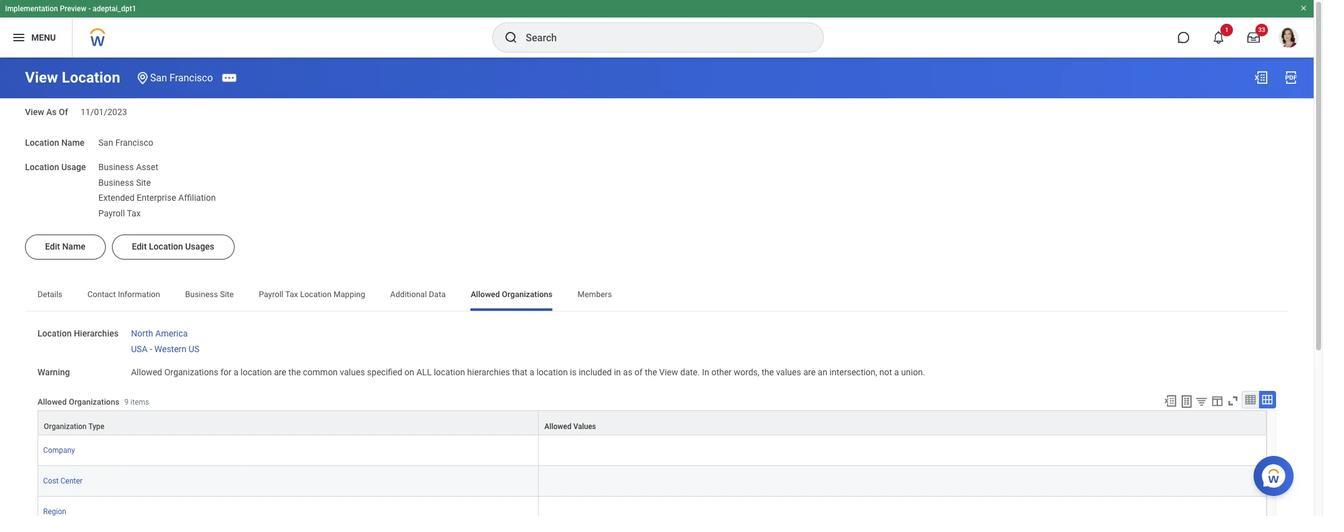 Task type: describe. For each thing, give the bounding box(es) containing it.
warning element
[[131, 360, 925, 379]]

allowed values button
[[539, 411, 1266, 435]]

included
[[579, 367, 612, 377]]

organization type button
[[38, 411, 538, 435]]

1
[[1225, 26, 1229, 33]]

additional data
[[390, 290, 446, 299]]

that
[[512, 367, 528, 377]]

company link
[[43, 444, 75, 455]]

1 button
[[1205, 24, 1233, 51]]

3 cell from the top
[[539, 497, 1267, 516]]

2 values from the left
[[776, 367, 801, 377]]

inbox large image
[[1248, 31, 1260, 44]]

north america link
[[131, 326, 188, 338]]

location inside 'tab list'
[[300, 290, 332, 299]]

view for view location
[[25, 69, 58, 86]]

view location
[[25, 69, 120, 86]]

search image
[[503, 30, 518, 45]]

contact information
[[87, 290, 160, 299]]

location image
[[135, 70, 150, 85]]

an
[[818, 367, 828, 377]]

toolbar inside view location main content
[[1158, 391, 1276, 411]]

location usage
[[25, 162, 86, 172]]

type
[[88, 422, 104, 431]]

for
[[221, 367, 232, 377]]

profile logan mcneil image
[[1279, 28, 1299, 50]]

2 are from the left
[[803, 367, 816, 377]]

specified
[[367, 367, 402, 377]]

cost center
[[43, 477, 83, 486]]

business inside 'tab list'
[[185, 290, 218, 299]]

business for business site element
[[98, 177, 134, 187]]

is
[[570, 367, 577, 377]]

1 are from the left
[[274, 367, 286, 377]]

cost center link
[[43, 474, 83, 486]]

1 values from the left
[[340, 367, 365, 377]]

as
[[46, 107, 57, 117]]

members
[[578, 290, 612, 299]]

location name
[[25, 138, 85, 148]]

contact
[[87, 290, 116, 299]]

extended enterprise affiliation
[[98, 193, 216, 203]]

intersection,
[[830, 367, 877, 377]]

all
[[417, 367, 432, 377]]

usa - western us
[[131, 344, 200, 354]]

location up view as of "element"
[[62, 69, 120, 86]]

san for location name element at the top left of the page
[[98, 138, 113, 148]]

2 the from the left
[[645, 367, 657, 377]]

33
[[1258, 26, 1266, 33]]

payroll tax
[[98, 208, 141, 218]]

extended enterprise affiliation element
[[98, 190, 216, 203]]

location name element
[[98, 130, 153, 149]]

edit location usages
[[132, 241, 214, 251]]

other
[[712, 367, 732, 377]]

business site element
[[98, 175, 151, 187]]

details
[[38, 290, 62, 299]]

on
[[405, 367, 414, 377]]

company
[[43, 446, 75, 455]]

san francisco link
[[150, 72, 213, 84]]

company row
[[38, 436, 1267, 466]]

tax for payroll tax
[[127, 208, 141, 218]]

north
[[131, 328, 153, 338]]

payroll for payroll tax location mapping
[[259, 290, 283, 299]]

additional
[[390, 290, 427, 299]]

business asset element
[[98, 159, 158, 172]]

expand table image
[[1261, 394, 1274, 406]]

payroll for payroll tax
[[98, 208, 125, 218]]

edit location usages button
[[112, 234, 234, 260]]

view printable version (pdf) image
[[1284, 70, 1299, 85]]

words,
[[734, 367, 760, 377]]

hierarchies
[[467, 367, 510, 377]]

tax for payroll tax location mapping
[[285, 290, 298, 299]]

location up warning
[[38, 328, 72, 338]]

Search Workday  search field
[[526, 24, 797, 51]]

us
[[189, 344, 200, 354]]

america
[[155, 328, 188, 338]]

implementation
[[5, 4, 58, 13]]

san francisco for 'san francisco' link
[[150, 72, 213, 84]]

allowed for allowed organizations 9 items
[[38, 398, 67, 407]]

allowed for allowed values
[[545, 422, 572, 431]]

business for business asset element
[[98, 162, 134, 172]]

date.
[[680, 367, 700, 377]]

san francisco for location name element at the top left of the page
[[98, 138, 153, 148]]

allowed organizations
[[471, 290, 553, 299]]

2 row from the top
[[38, 497, 1267, 516]]

edit for edit location usages
[[132, 241, 147, 251]]

export to excel image
[[1164, 394, 1178, 408]]

values
[[573, 422, 596, 431]]

implementation preview -   adeptai_dpt1
[[5, 4, 136, 13]]

cell for cost center
[[539, 466, 1267, 497]]

1 the from the left
[[289, 367, 301, 377]]

north america
[[131, 328, 188, 338]]

fullscreen image
[[1226, 394, 1240, 408]]

asset
[[136, 162, 158, 172]]



Task type: vqa. For each thing, say whether or not it's contained in the screenshot.
"Edit Name" BUTTON
yes



Task type: locate. For each thing, give the bounding box(es) containing it.
1 horizontal spatial payroll
[[259, 290, 283, 299]]

francisco right location "image"
[[170, 72, 213, 84]]

allowed for allowed organizations
[[471, 290, 500, 299]]

in
[[614, 367, 621, 377]]

1 vertical spatial view
[[25, 107, 44, 117]]

justify image
[[11, 30, 26, 45]]

francisco inside location name element
[[115, 138, 153, 148]]

edit name
[[45, 241, 85, 251]]

data
[[429, 290, 446, 299]]

0 vertical spatial view
[[25, 69, 58, 86]]

33 button
[[1240, 24, 1268, 51]]

are left an
[[803, 367, 816, 377]]

- inside usa - western us link
[[150, 344, 152, 354]]

business asset
[[98, 162, 158, 172]]

values right "common"
[[340, 367, 365, 377]]

francisco for location name element at the top left of the page
[[115, 138, 153, 148]]

0 horizontal spatial organizations
[[69, 398, 119, 407]]

items
[[130, 398, 149, 407]]

2 vertical spatial business
[[185, 290, 218, 299]]

san
[[150, 72, 167, 84], [98, 138, 113, 148]]

mapping
[[334, 290, 365, 299]]

1 horizontal spatial location
[[434, 367, 465, 377]]

0 vertical spatial san
[[150, 72, 167, 84]]

warning
[[38, 367, 70, 377]]

allowed organizations 9 items
[[38, 398, 149, 407]]

tax
[[127, 208, 141, 218], [285, 290, 298, 299]]

view up view as of at the left top of the page
[[25, 69, 58, 86]]

name for location name
[[61, 138, 85, 148]]

common
[[303, 367, 338, 377]]

business up extended
[[98, 177, 134, 187]]

location up location usage
[[25, 138, 59, 148]]

1 horizontal spatial values
[[776, 367, 801, 377]]

tax left mapping
[[285, 290, 298, 299]]

organization type
[[44, 422, 104, 431]]

allowed inside 'tab list'
[[471, 290, 500, 299]]

1 vertical spatial name
[[62, 241, 85, 251]]

name for edit name
[[62, 241, 85, 251]]

organizations for allowed organizations 9 items
[[69, 398, 119, 407]]

0 horizontal spatial a
[[234, 367, 238, 377]]

1 vertical spatial business site
[[185, 290, 234, 299]]

0 horizontal spatial location
[[241, 367, 272, 377]]

-
[[88, 4, 91, 13], [150, 344, 152, 354]]

allowed for allowed organizations for a location are the common values specified on all location hierarchies that a location is included in as of the view date. in other words, the values are an intersection, not a union.
[[131, 367, 162, 377]]

table image
[[1245, 394, 1257, 406]]

items selected list containing business asset
[[98, 159, 236, 219]]

2 vertical spatial view
[[659, 367, 678, 377]]

cell for company
[[539, 436, 1267, 466]]

values left an
[[776, 367, 801, 377]]

1 a from the left
[[234, 367, 238, 377]]

organizations for allowed organizations
[[502, 290, 553, 299]]

1 vertical spatial items selected list
[[131, 326, 220, 355]]

the
[[289, 367, 301, 377], [645, 367, 657, 377], [762, 367, 774, 377]]

as
[[623, 367, 632, 377]]

3 the from the left
[[762, 367, 774, 377]]

western
[[154, 344, 186, 354]]

payroll tax location mapping
[[259, 290, 365, 299]]

edit up details
[[45, 241, 60, 251]]

1 horizontal spatial are
[[803, 367, 816, 377]]

0 vertical spatial items selected list
[[98, 159, 236, 219]]

enterprise
[[137, 193, 176, 203]]

information
[[118, 290, 160, 299]]

usa
[[131, 344, 148, 354]]

1 horizontal spatial business site
[[185, 290, 234, 299]]

allowed
[[471, 290, 500, 299], [131, 367, 162, 377], [38, 398, 67, 407], [545, 422, 572, 431]]

view left date.
[[659, 367, 678, 377]]

items selected list
[[98, 159, 236, 219], [131, 326, 220, 355]]

0 horizontal spatial tax
[[127, 208, 141, 218]]

a right not
[[894, 367, 899, 377]]

organizations
[[502, 290, 553, 299], [164, 367, 218, 377], [69, 398, 119, 407]]

11/01/2023
[[81, 107, 127, 117]]

are left "common"
[[274, 367, 286, 377]]

0 vertical spatial name
[[61, 138, 85, 148]]

items selected list for location hierarchies
[[131, 326, 220, 355]]

are
[[274, 367, 286, 377], [803, 367, 816, 377]]

1 horizontal spatial -
[[150, 344, 152, 354]]

0 vertical spatial organizations
[[502, 290, 553, 299]]

1 edit from the left
[[45, 241, 60, 251]]

3 location from the left
[[537, 367, 568, 377]]

1 cell from the top
[[539, 436, 1267, 466]]

2 horizontal spatial the
[[762, 367, 774, 377]]

3 a from the left
[[894, 367, 899, 377]]

1 vertical spatial row
[[38, 497, 1267, 516]]

- right preview on the top of page
[[88, 4, 91, 13]]

1 vertical spatial site
[[220, 290, 234, 299]]

view
[[25, 69, 58, 86], [25, 107, 44, 117], [659, 367, 678, 377]]

0 horizontal spatial business site
[[98, 177, 151, 187]]

allowed left the values
[[545, 422, 572, 431]]

organizations for allowed organizations for a location are the common values specified on all location hierarchies that a location is included in as of the view date. in other words, the values are an intersection, not a union.
[[164, 367, 218, 377]]

0 vertical spatial site
[[136, 177, 151, 187]]

adeptai_dpt1
[[93, 4, 136, 13]]

allowed up organization
[[38, 398, 67, 407]]

row down "of"
[[38, 411, 1267, 436]]

2 vertical spatial organizations
[[69, 398, 119, 407]]

business site down "business asset"
[[98, 177, 151, 187]]

1 horizontal spatial a
[[530, 367, 534, 377]]

the right words,
[[762, 367, 774, 377]]

location right the all
[[434, 367, 465, 377]]

2 edit from the left
[[132, 241, 147, 251]]

tab list
[[25, 281, 1289, 311]]

close environment banner image
[[1300, 4, 1308, 12]]

organizations inside 'tab list'
[[502, 290, 553, 299]]

1 vertical spatial san
[[98, 138, 113, 148]]

items selected list containing north america
[[131, 326, 220, 355]]

2 horizontal spatial organizations
[[502, 290, 553, 299]]

name
[[61, 138, 85, 148], [62, 241, 85, 251]]

union.
[[901, 367, 925, 377]]

view left the as
[[25, 107, 44, 117]]

1 horizontal spatial organizations
[[164, 367, 218, 377]]

tab list inside view location main content
[[25, 281, 1289, 311]]

1 location from the left
[[241, 367, 272, 377]]

view as of element
[[81, 99, 127, 118]]

location hierarchies
[[38, 328, 119, 338]]

notifications large image
[[1213, 31, 1225, 44]]

center
[[61, 477, 83, 486]]

toolbar
[[1158, 391, 1276, 411]]

allowed inside allowed values popup button
[[545, 422, 572, 431]]

click to view/edit grid preferences image
[[1211, 394, 1224, 408]]

0 vertical spatial francisco
[[170, 72, 213, 84]]

business up business site element
[[98, 162, 134, 172]]

site inside 'tab list'
[[220, 290, 234, 299]]

1 vertical spatial san francisco
[[98, 138, 153, 148]]

san francisco
[[150, 72, 213, 84], [98, 138, 153, 148]]

menu banner
[[0, 0, 1314, 58]]

0 horizontal spatial payroll
[[98, 208, 125, 218]]

usage
[[61, 162, 86, 172]]

2 a from the left
[[530, 367, 534, 377]]

menu button
[[0, 18, 72, 58]]

name up details
[[62, 241, 85, 251]]

export to worksheets image
[[1179, 394, 1194, 409]]

affiliation
[[178, 193, 216, 203]]

0 vertical spatial business site
[[98, 177, 151, 187]]

1 horizontal spatial site
[[220, 290, 234, 299]]

0 vertical spatial payroll
[[98, 208, 125, 218]]

row
[[38, 411, 1267, 436], [38, 497, 1267, 516]]

0 horizontal spatial values
[[340, 367, 365, 377]]

francisco up business asset element
[[115, 138, 153, 148]]

francisco for 'san francisco' link
[[170, 72, 213, 84]]

0 horizontal spatial san
[[98, 138, 113, 148]]

view inside warning element
[[659, 367, 678, 377]]

2 cell from the top
[[539, 466, 1267, 497]]

1 row from the top
[[38, 411, 1267, 436]]

view for view as of
[[25, 107, 44, 117]]

allowed values
[[545, 422, 596, 431]]

business site
[[98, 177, 151, 187], [185, 290, 234, 299]]

allowed inside warning element
[[131, 367, 162, 377]]

payroll tax element
[[98, 206, 141, 218]]

location left usages
[[149, 241, 183, 251]]

1 vertical spatial payroll
[[259, 290, 283, 299]]

usages
[[185, 241, 214, 251]]

1 horizontal spatial tax
[[285, 290, 298, 299]]

0 horizontal spatial edit
[[45, 241, 60, 251]]

cell
[[539, 436, 1267, 466], [539, 466, 1267, 497], [539, 497, 1267, 516]]

allowed organizations for a location are the common values specified on all location hierarchies that a location is included in as of the view date. in other words, the values are an intersection, not a union.
[[131, 367, 925, 377]]

san inside location name element
[[98, 138, 113, 148]]

0 horizontal spatial -
[[88, 4, 91, 13]]

payroll inside 'tab list'
[[259, 290, 283, 299]]

edit for edit name
[[45, 241, 60, 251]]

a
[[234, 367, 238, 377], [530, 367, 534, 377], [894, 367, 899, 377]]

name inside the edit name button
[[62, 241, 85, 251]]

location left is
[[537, 367, 568, 377]]

view as of
[[25, 107, 68, 117]]

0 vertical spatial san francisco
[[150, 72, 213, 84]]

row containing organization type
[[38, 411, 1267, 436]]

of
[[635, 367, 643, 377]]

of
[[59, 107, 68, 117]]

tax inside 'tab list'
[[285, 290, 298, 299]]

menu
[[31, 32, 56, 42]]

location right for at the bottom left of the page
[[241, 367, 272, 377]]

- inside menu banner
[[88, 4, 91, 13]]

1 vertical spatial organizations
[[164, 367, 218, 377]]

organization
[[44, 422, 87, 431]]

location
[[62, 69, 120, 86], [25, 138, 59, 148], [25, 162, 59, 172], [149, 241, 183, 251], [300, 290, 332, 299], [38, 328, 72, 338]]

business site down usages
[[185, 290, 234, 299]]

the right "of"
[[645, 367, 657, 377]]

1 vertical spatial business
[[98, 177, 134, 187]]

allowed down usa
[[131, 367, 162, 377]]

0 vertical spatial tax
[[127, 208, 141, 218]]

1 horizontal spatial san
[[150, 72, 167, 84]]

9
[[124, 398, 129, 407]]

cost center row
[[38, 466, 1267, 497]]

0 horizontal spatial site
[[136, 177, 151, 187]]

tax down extended
[[127, 208, 141, 218]]

a right for at the bottom left of the page
[[234, 367, 238, 377]]

extended
[[98, 193, 135, 203]]

location inside button
[[149, 241, 183, 251]]

location down location name
[[25, 162, 59, 172]]

0 horizontal spatial the
[[289, 367, 301, 377]]

0 vertical spatial row
[[38, 411, 1267, 436]]

not
[[880, 367, 892, 377]]

export to excel image
[[1254, 70, 1269, 85]]

0 horizontal spatial francisco
[[115, 138, 153, 148]]

edit name button
[[25, 234, 106, 260]]

2 location from the left
[[434, 367, 465, 377]]

edit down 'payroll tax'
[[132, 241, 147, 251]]

organizations inside warning element
[[164, 367, 218, 377]]

in
[[702, 367, 709, 377]]

values
[[340, 367, 365, 377], [776, 367, 801, 377]]

1 vertical spatial -
[[150, 344, 152, 354]]

preview
[[60, 4, 86, 13]]

san for 'san francisco' link
[[150, 72, 167, 84]]

1 horizontal spatial francisco
[[170, 72, 213, 84]]

0 vertical spatial -
[[88, 4, 91, 13]]

a right that
[[530, 367, 534, 377]]

2 horizontal spatial location
[[537, 367, 568, 377]]

location left mapping
[[300, 290, 332, 299]]

hierarchies
[[74, 328, 119, 338]]

1 vertical spatial francisco
[[115, 138, 153, 148]]

0 vertical spatial business
[[98, 162, 134, 172]]

allowed right data
[[471, 290, 500, 299]]

view location main content
[[0, 58, 1314, 516]]

usa - western us link
[[131, 341, 200, 354]]

business down usages
[[185, 290, 218, 299]]

business
[[98, 162, 134, 172], [98, 177, 134, 187], [185, 290, 218, 299]]

items selected list for location usage
[[98, 159, 236, 219]]

- right usa
[[150, 344, 152, 354]]

1 horizontal spatial the
[[645, 367, 657, 377]]

cost
[[43, 477, 59, 486]]

row down company row
[[38, 497, 1267, 516]]

select to filter grid data image
[[1195, 395, 1209, 408]]

1 horizontal spatial edit
[[132, 241, 147, 251]]

name up usage
[[61, 138, 85, 148]]

tab list containing details
[[25, 281, 1289, 311]]

1 vertical spatial tax
[[285, 290, 298, 299]]

location
[[241, 367, 272, 377], [434, 367, 465, 377], [537, 367, 568, 377]]

2 horizontal spatial a
[[894, 367, 899, 377]]

0 horizontal spatial are
[[274, 367, 286, 377]]

payroll
[[98, 208, 125, 218], [259, 290, 283, 299]]

the left "common"
[[289, 367, 301, 377]]



